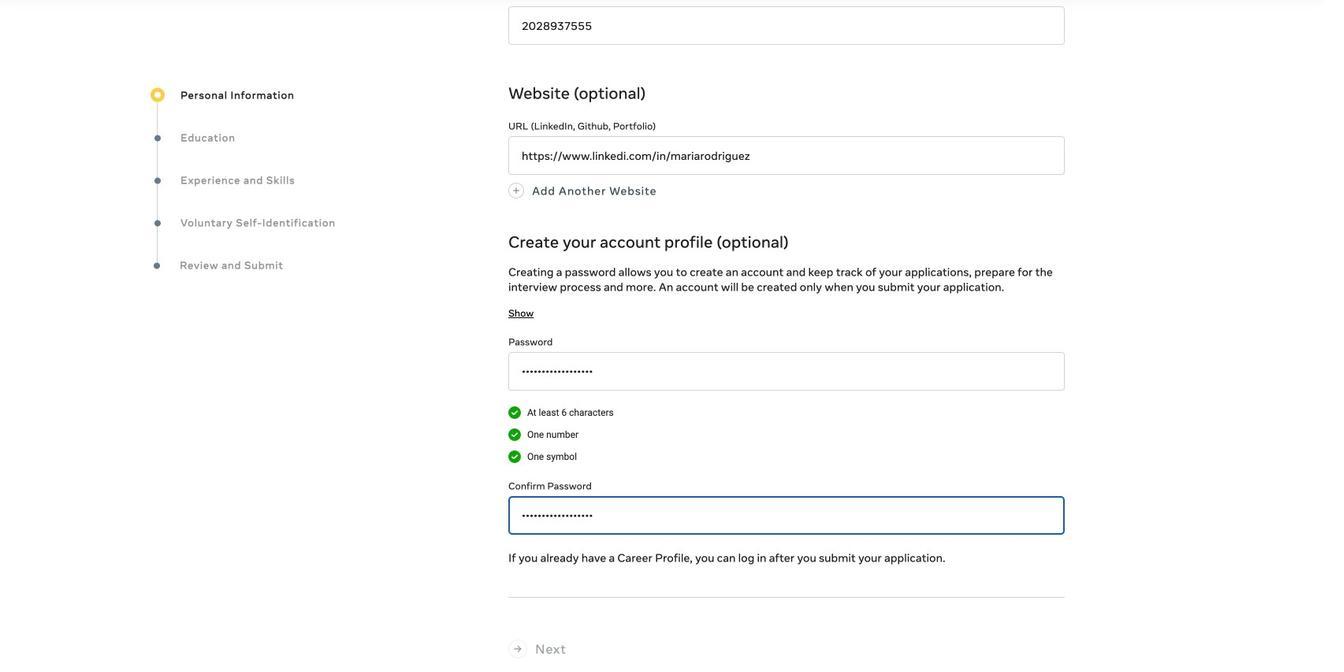 Task type: vqa. For each thing, say whether or not it's contained in the screenshot.
Desktop Nav Logo
no



Task type: locate. For each thing, give the bounding box(es) containing it.
None password field
[[508, 352, 1065, 391], [508, 497, 1065, 535], [508, 352, 1065, 391], [508, 497, 1065, 535]]



Task type: describe. For each thing, give the bounding box(es) containing it.
Phone text field
[[508, 6, 1065, 45]]

URL (LinkedIn, Github, Portfolio) text field
[[508, 136, 1065, 175]]



